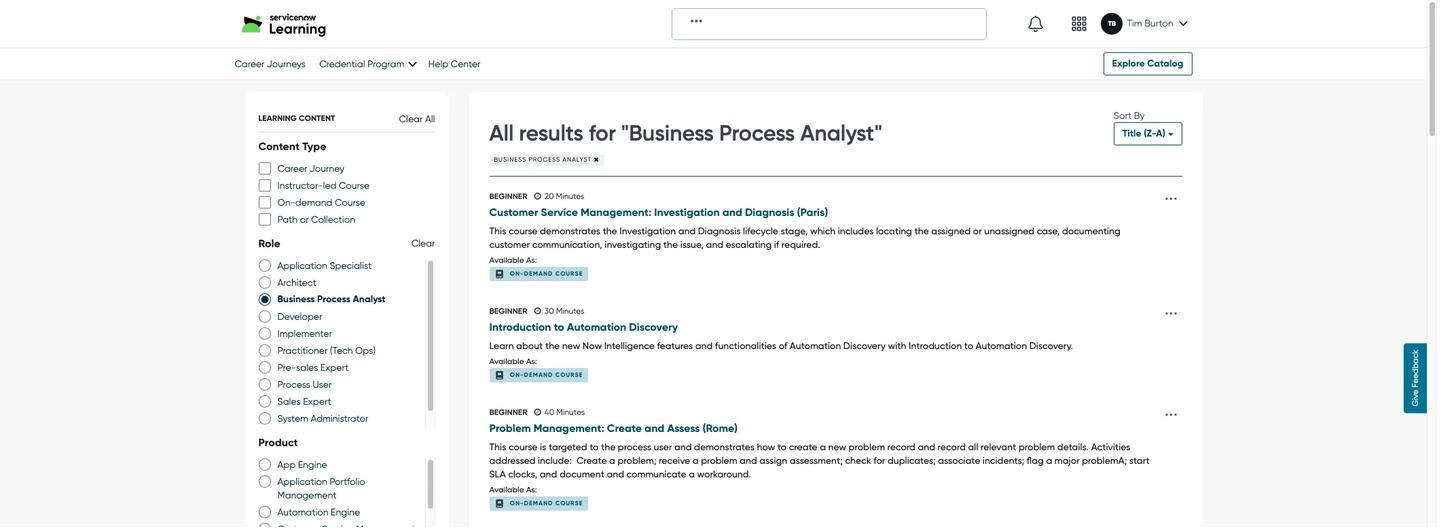 Task type: locate. For each thing, give the bounding box(es) containing it.
diagnosis
[[745, 206, 794, 219], [698, 225, 741, 236]]

the right about at left bottom
[[545, 340, 560, 351]]

and right features
[[695, 340, 713, 351]]

1 horizontal spatial business
[[494, 156, 527, 163]]

management:
[[581, 206, 652, 219], [534, 422, 604, 435]]

1 vertical spatial new
[[828, 441, 846, 452]]

2 vertical spatial available as:
[[489, 485, 537, 494]]

1 vertical spatial available
[[489, 356, 524, 366]]

analyst left times icon
[[563, 156, 592, 163]]

career up instructor-
[[277, 163, 307, 174]]

investigating
[[605, 239, 661, 250]]

2 available as: from the top
[[489, 356, 537, 366]]

results
[[519, 120, 583, 146]]

and up the receive
[[674, 441, 692, 452]]

2 course from the top
[[509, 441, 538, 452]]

application up management
[[277, 476, 327, 487]]

all down help
[[425, 113, 435, 124]]

1 vertical spatial clear
[[411, 238, 435, 248]]

course
[[339, 180, 370, 191], [335, 197, 365, 208], [555, 269, 583, 277], [555, 371, 583, 378], [555, 499, 583, 506]]

0 vertical spatial application
[[277, 260, 327, 271]]

create
[[607, 422, 642, 435]]

2 vertical spatial ...
[[1165, 398, 1178, 420]]

3 clock o image from the top
[[534, 408, 541, 416]]

0 vertical spatial beginner
[[489, 192, 527, 201]]

course down communication,
[[555, 269, 583, 277]]

business process analyst down application specialist
[[277, 293, 386, 305]]

diagnosis up issue,
[[698, 225, 741, 236]]

1 vertical spatial investigation
[[620, 225, 676, 236]]

on- down customer
[[510, 269, 524, 277]]

1 vertical spatial diagnosis
[[698, 225, 741, 236]]

pre-sales expert
[[277, 362, 349, 373]]

the inside introduction to automation discovery learn about the new now intelligence features and functionalities of automation discovery with introduction to automation discovery.
[[545, 340, 560, 351]]

... button
[[1160, 398, 1182, 424]]

minutes for service
[[556, 192, 584, 201]]

demonstrates up communication,
[[540, 225, 600, 236]]

automation left discovery.
[[976, 340, 1027, 351]]

the inside problem management: create and assess (rome) this course is targeted to the process user and demonstrates how to create a new problem record and record all relevant problem details. activities addressed include:  create a problem​; receive a problem and assign assessment​; check for duplicates​; associate incidents; flag a major problema​​; start sla clocks​, and document and communicate a workaround​.
[[601, 441, 616, 452]]

beginner up learn
[[489, 306, 527, 316]]

expert down (tech on the left bottom
[[320, 362, 349, 373]]

application inside application portfolio management
[[277, 476, 327, 487]]

demand up path or collection
[[295, 197, 332, 208]]

new left now
[[562, 340, 580, 351]]

available down sla
[[489, 485, 524, 494]]

business process analyst
[[494, 156, 594, 163], [277, 293, 386, 305]]

1 vertical spatial career
[[277, 163, 307, 174]]

clock o image
[[534, 192, 541, 200], [534, 307, 541, 315], [534, 408, 541, 416]]

Search Courses, Paths, etc. text field
[[672, 8, 986, 39]]

introduction up about at left bottom
[[489, 321, 551, 334]]

new
[[562, 340, 580, 351], [828, 441, 846, 452]]

demand up 30
[[524, 269, 553, 277]]

(z-
[[1144, 128, 1156, 139]]

1 vertical spatial beginner
[[489, 306, 527, 316]]

sales
[[277, 396, 301, 407]]

course for introduction
[[555, 371, 583, 378]]

1 as: from the top
[[526, 255, 537, 265]]

developer
[[277, 311, 322, 322]]

2 beginner from the top
[[489, 306, 527, 316]]

introduction
[[489, 321, 551, 334], [909, 340, 962, 351]]

0 vertical spatial clock o image
[[534, 192, 541, 200]]

0 horizontal spatial business process analyst
[[277, 293, 386, 305]]

1 available from the top
[[489, 255, 524, 265]]

all inside button
[[425, 113, 435, 124]]

1 vertical spatial or
[[973, 225, 982, 236]]

engine for app engine
[[298, 459, 327, 470]]

course inside 'customer service management: investigation and diagnosis (paris) this course demonstrates the investigation and diagnosis lifecycle stage, which includes locating the assigned or unassigned case, documenting customer communication, investigating the issue, and escalating if required.'
[[509, 225, 538, 236]]

record
[[887, 441, 916, 452], [938, 441, 966, 452]]

introduction to automation discovery link
[[489, 321, 1160, 334]]

new inside introduction to automation discovery learn about the new now intelligence features and functionalities of automation discovery with introduction to automation discovery.
[[562, 340, 580, 351]]

minutes right 30
[[556, 306, 584, 316]]

0 vertical spatial clear
[[399, 113, 423, 124]]

or
[[300, 214, 309, 225], [973, 225, 982, 236]]

1 horizontal spatial career
[[277, 163, 307, 174]]

is
[[540, 441, 546, 452]]

demand down clocks​,
[[524, 499, 553, 506]]

1 horizontal spatial all
[[489, 120, 514, 146]]

1 course from the top
[[509, 225, 538, 236]]

analyst
[[563, 156, 592, 163], [353, 293, 386, 305]]

all inside search results region
[[489, 120, 514, 146]]

career left journeys
[[235, 58, 265, 69]]

discovery
[[629, 321, 678, 334], [843, 340, 886, 351]]

sla
[[489, 468, 506, 479]]

1 available as: from the top
[[489, 255, 537, 265]]

all left results
[[489, 120, 514, 146]]

and down how
[[740, 455, 757, 466]]

1 vertical spatial demonstrates
[[694, 441, 755, 452]]

1 horizontal spatial discovery
[[843, 340, 886, 351]]

1 horizontal spatial engine
[[331, 506, 360, 517]]

0 vertical spatial diagnosis
[[745, 206, 794, 219]]

intelligence
[[604, 340, 655, 351]]

demand for introduction
[[524, 371, 553, 378]]

available as:
[[489, 255, 537, 265], [489, 356, 537, 366], [489, 485, 537, 494]]

available down customer
[[489, 255, 524, 265]]

... inside popup button
[[1165, 398, 1178, 420]]

1 vertical spatial for
[[874, 455, 885, 466]]

collection
[[311, 214, 355, 225]]

issue,
[[680, 239, 704, 250]]

0 horizontal spatial for
[[589, 120, 616, 146]]

None radio
[[258, 259, 271, 272], [258, 293, 271, 306], [258, 360, 271, 374], [258, 394, 271, 408], [258, 457, 271, 471], [258, 505, 271, 519], [258, 522, 271, 527], [258, 259, 271, 272], [258, 293, 271, 306], [258, 360, 271, 374], [258, 394, 271, 408], [258, 457, 271, 471], [258, 505, 271, 519], [258, 522, 271, 527]]

portal logo image
[[241, 11, 332, 37]]

0 vertical spatial analyst
[[563, 156, 592, 163]]

or right the path on the left of the page
[[300, 214, 309, 225]]

... button
[[1160, 182, 1182, 209], [1160, 297, 1182, 323]]

1 vertical spatial course
[[509, 441, 538, 452]]

demonstrates inside problem management: create and assess (rome) this course is targeted to the process user and demonstrates how to create a new problem record and record all relevant problem details. activities addressed include:  create a problem​; receive a problem and assign assessment​; check for duplicates​; associate incidents; flag a major problema​​; start sla clocks​, and document and communicate a workaround​.
[[694, 441, 755, 452]]

1 vertical spatial business process analyst
[[277, 293, 386, 305]]

major
[[1055, 455, 1080, 466]]

explore
[[1112, 58, 1145, 69]]

... for customer service management: investigation and diagnosis (paris)
[[1165, 182, 1178, 205]]

engine
[[298, 459, 327, 470], [331, 506, 360, 517]]

... for introduction to automation discovery
[[1165, 297, 1178, 319]]

application portfolio management
[[277, 476, 365, 500]]

clear for clear
[[411, 238, 435, 248]]

minutes up service
[[556, 192, 584, 201]]

(tech
[[330, 345, 353, 356]]

a
[[820, 441, 826, 452], [609, 455, 615, 466], [693, 455, 699, 466], [1046, 455, 1052, 466], [689, 468, 695, 479]]

1 horizontal spatial business process analyst
[[494, 156, 594, 163]]

on-demand course down communication,
[[510, 269, 583, 277]]

burton
[[1145, 18, 1173, 29]]

0 horizontal spatial record
[[887, 441, 916, 452]]

demand for problem
[[524, 499, 553, 506]]

discovery up features
[[629, 321, 678, 334]]

times image
[[594, 156, 599, 162]]

0 vertical spatial as:
[[526, 255, 537, 265]]

on-demand course for problem
[[510, 499, 583, 506]]

introduction right with
[[909, 340, 962, 351]]

2 record from the left
[[938, 441, 966, 452]]

path or collection
[[277, 214, 355, 225]]

a left problem​; on the left bottom
[[609, 455, 615, 466]]

1 this from the top
[[489, 225, 506, 236]]

application up architect
[[277, 260, 327, 271]]

"business
[[621, 120, 714, 146]]

0 vertical spatial minutes
[[556, 192, 584, 201]]

analyst inside button
[[563, 156, 592, 163]]

2 vertical spatial beginner
[[489, 407, 527, 417]]

3 available from the top
[[489, 485, 524, 494]]

2 application from the top
[[277, 476, 327, 487]]

investigation up issue,
[[654, 206, 720, 219]]

3 as: from the top
[[526, 485, 537, 494]]

3 available as: from the top
[[489, 485, 537, 494]]

discovery left with
[[843, 340, 886, 351]]

sort by
[[1114, 110, 1145, 121]]

1 horizontal spatial for
[[874, 455, 885, 466]]

as: for introduction
[[526, 356, 537, 366]]

management: down 40 minutes
[[534, 422, 604, 435]]

engine up application portfolio management
[[298, 459, 327, 470]]

2 ... from the top
[[1165, 297, 1178, 319]]

title (z-a)
[[1123, 128, 1168, 139]]

20 minutes
[[545, 192, 584, 201]]

1 vertical spatial as:
[[526, 356, 537, 366]]

or right assigned
[[973, 225, 982, 236]]

1 image image from the left
[[1028, 16, 1044, 32]]

for up times icon
[[589, 120, 616, 146]]

1 vertical spatial available as:
[[489, 356, 537, 366]]

0 horizontal spatial engine
[[298, 459, 327, 470]]

2 available from the top
[[489, 356, 524, 366]]

available as: down learn
[[489, 356, 537, 366]]

career journeys link
[[235, 58, 306, 69]]

0 vertical spatial ... button
[[1160, 182, 1182, 209]]

1 vertical spatial ... button
[[1160, 297, 1182, 323]]

demand for customer
[[524, 269, 553, 277]]

clear inside button
[[399, 113, 423, 124]]

application for application portfolio management
[[277, 476, 327, 487]]

1 horizontal spatial introduction
[[909, 340, 962, 351]]

1 vertical spatial introduction
[[909, 340, 962, 351]]

course down document
[[555, 499, 583, 506]]

0 horizontal spatial career
[[235, 58, 265, 69]]

a)
[[1156, 128, 1165, 139]]

2 vertical spatial clock o image
[[534, 408, 541, 416]]

0 horizontal spatial diagnosis
[[698, 225, 741, 236]]

expert down user
[[303, 396, 331, 407]]

beginner for problem
[[489, 407, 527, 417]]

investigation
[[654, 206, 720, 219], [620, 225, 676, 236]]

analyst down specialist
[[353, 293, 386, 305]]

1 vertical spatial this
[[489, 441, 506, 452]]

1 horizontal spatial diagnosis
[[745, 206, 794, 219]]

demand down about at left bottom
[[524, 371, 553, 378]]

as: down about at left bottom
[[526, 356, 537, 366]]

investigation up investigating
[[620, 225, 676, 236]]

relevant
[[981, 441, 1016, 452]]

0 vertical spatial business process analyst
[[494, 156, 594, 163]]

create
[[789, 441, 817, 452]]

1 vertical spatial clock o image
[[534, 307, 541, 315]]

... for problem management: create and assess (rome)
[[1165, 398, 1178, 420]]

0 vertical spatial new
[[562, 340, 580, 351]]

beginner for customer
[[489, 192, 527, 201]]

(paris)
[[797, 206, 828, 219]]

0 vertical spatial career
[[235, 58, 265, 69]]

course down now
[[555, 371, 583, 378]]

1 horizontal spatial analyst
[[563, 156, 592, 163]]

1 horizontal spatial image image
[[1071, 16, 1088, 32]]

beginner
[[489, 192, 527, 201], [489, 306, 527, 316], [489, 407, 527, 417]]

the up investigating
[[603, 225, 617, 236]]

this inside 'customer service management: investigation and diagnosis (paris) this course demonstrates the investigation and diagnosis lifecycle stage, which includes locating the assigned or unassigned case, documenting customer communication, investigating the issue, and escalating if required.'
[[489, 225, 506, 236]]

features
[[657, 340, 693, 351]]

to
[[554, 321, 564, 334], [964, 340, 973, 351], [590, 441, 599, 452], [778, 441, 787, 452]]

incidents;
[[983, 455, 1024, 466]]

management: up investigating
[[581, 206, 652, 219]]

0 vertical spatial management:
[[581, 206, 652, 219]]

image image
[[1028, 16, 1044, 32], [1071, 16, 1088, 32]]

a down the receive
[[689, 468, 695, 479]]

1 vertical spatial ...
[[1165, 297, 1178, 319]]

type
[[302, 140, 326, 153]]

1 horizontal spatial or
[[973, 225, 982, 236]]

on- down clocks​,
[[510, 499, 524, 506]]

specialist
[[330, 260, 372, 271]]

0 horizontal spatial new
[[562, 340, 580, 351]]

0 horizontal spatial business
[[277, 293, 315, 305]]

addressed
[[489, 455, 535, 466]]

0 vertical spatial engine
[[298, 459, 327, 470]]

path
[[277, 214, 298, 225]]

on-demand course for introduction
[[510, 371, 583, 378]]

stage,
[[781, 225, 808, 236]]

0 vertical spatial business
[[494, 156, 527, 163]]

course up customer
[[509, 225, 538, 236]]

0 horizontal spatial image image
[[1028, 16, 1044, 32]]

problem up flag
[[1019, 441, 1055, 452]]

available as: down customer
[[489, 255, 537, 265]]

2 this from the top
[[489, 441, 506, 452]]

0 horizontal spatial discovery
[[629, 321, 678, 334]]

career for career journey
[[277, 163, 307, 174]]

1 horizontal spatial record
[[938, 441, 966, 452]]

available as: down clocks​,
[[489, 485, 537, 494]]

business down architect
[[277, 293, 315, 305]]

customer
[[489, 206, 538, 219]]

discovery.
[[1029, 340, 1073, 351]]

on-demand course down about at left bottom
[[510, 371, 583, 378]]

0 vertical spatial this
[[489, 225, 506, 236]]

clock o image for introduction
[[534, 307, 541, 315]]

clocks​,
[[508, 468, 537, 479]]

as: down clocks​,
[[526, 485, 537, 494]]

2 vertical spatial minutes
[[556, 407, 585, 417]]

minutes for to
[[556, 306, 584, 316]]

led
[[323, 180, 337, 191]]

None checkbox
[[258, 162, 271, 175], [258, 179, 271, 192], [258, 195, 271, 209], [258, 162, 271, 175], [258, 179, 271, 192], [258, 195, 271, 209]]

on-
[[277, 197, 295, 208], [510, 269, 524, 277], [510, 371, 524, 378], [510, 499, 524, 506]]

start
[[1129, 455, 1150, 466]]

on- down about at left bottom
[[510, 371, 524, 378]]

clock o image left 40
[[534, 408, 541, 416]]

new inside problem management: create and assess (rome) this course is targeted to the process user and demonstrates how to create a new problem record and record all relevant problem details. activities addressed include:  create a problem​; receive a problem and assign assessment​; check for duplicates​; associate incidents; flag a major problema​​; start sla clocks​, and document and communicate a workaround​.
[[828, 441, 846, 452]]

0 horizontal spatial analyst
[[353, 293, 386, 305]]

1 vertical spatial engine
[[331, 506, 360, 517]]

0 vertical spatial demonstrates
[[540, 225, 600, 236]]

business
[[494, 156, 527, 163], [277, 293, 315, 305]]

and down include:
[[540, 468, 557, 479]]

1 ... from the top
[[1165, 182, 1178, 205]]

0 horizontal spatial or
[[300, 214, 309, 225]]

beginner up the customer in the top left of the page
[[489, 192, 527, 201]]

2 clock o image from the top
[[534, 307, 541, 315]]

this up customer
[[489, 225, 506, 236]]

1 vertical spatial application
[[277, 476, 327, 487]]

0 vertical spatial available
[[489, 255, 524, 265]]

diagnosis up lifecycle
[[745, 206, 794, 219]]

practitioner (tech ops)
[[277, 345, 376, 356]]

record up the duplicates​;
[[887, 441, 916, 452]]

demonstrates
[[540, 225, 600, 236], [694, 441, 755, 452]]

beginner up problem
[[489, 407, 527, 417]]

this up addressed
[[489, 441, 506, 452]]

architect
[[277, 277, 316, 288]]

clear for clear all
[[399, 113, 423, 124]]

0 vertical spatial course
[[509, 225, 538, 236]]

course right led
[[339, 180, 370, 191]]

as: down customer
[[526, 255, 537, 265]]

business process analyst down results
[[494, 156, 594, 163]]

1 horizontal spatial demonstrates
[[694, 441, 755, 452]]

minutes right 40
[[556, 407, 585, 417]]

0 horizontal spatial demonstrates
[[540, 225, 600, 236]]

engine for automation engine
[[331, 506, 360, 517]]

assigned
[[931, 225, 971, 236]]

administrator
[[311, 413, 368, 424]]

1 horizontal spatial new
[[828, 441, 846, 452]]

1 vertical spatial minutes
[[556, 306, 584, 316]]

center
[[451, 58, 481, 69]]

1 ... button from the top
[[1160, 182, 1182, 209]]

assign
[[759, 455, 787, 466]]

list
[[469, 177, 1202, 527]]

1 vertical spatial discovery
[[843, 340, 886, 351]]

available as: for introduction
[[489, 356, 537, 366]]

None checkbox
[[258, 212, 271, 226]]

available down learn
[[489, 356, 524, 366]]

documenting
[[1062, 225, 1120, 236]]

or inside 'customer service management: investigation and diagnosis (paris) this course demonstrates the investigation and diagnosis lifecycle stage, which includes locating the assigned or unassigned case, documenting customer communication, investigating the issue, and escalating if required.'
[[973, 225, 982, 236]]

1 beginner from the top
[[489, 192, 527, 201]]

engine down portfolio
[[331, 506, 360, 517]]

1 vertical spatial management:
[[534, 422, 604, 435]]

None radio
[[258, 276, 271, 289], [258, 309, 271, 323], [258, 326, 271, 340], [258, 343, 271, 357], [258, 377, 271, 391], [258, 411, 271, 425], [258, 474, 271, 488], [258, 276, 271, 289], [258, 309, 271, 323], [258, 326, 271, 340], [258, 343, 271, 357], [258, 377, 271, 391], [258, 411, 271, 425], [258, 474, 271, 488]]

course up collection
[[335, 197, 365, 208]]

0 vertical spatial available as:
[[489, 255, 537, 265]]

as: for customer
[[526, 255, 537, 265]]

and right issue,
[[706, 239, 723, 250]]

clock o image left 20
[[534, 192, 541, 200]]

case,
[[1037, 225, 1060, 236]]

clock o image left 30
[[534, 307, 541, 315]]

for right check on the bottom of the page
[[874, 455, 885, 466]]

on-demand course down the instructor-led course
[[277, 197, 365, 208]]

... button for customer service management: investigation and diagnosis (paris)
[[1160, 182, 1182, 209]]

as: for problem
[[526, 485, 537, 494]]

3 ... from the top
[[1165, 398, 1178, 420]]

0 horizontal spatial introduction
[[489, 321, 551, 334]]

3 beginner from the top
[[489, 407, 527, 417]]

credential
[[319, 58, 365, 69]]

learning content
[[258, 113, 335, 123]]

1 application from the top
[[277, 260, 327, 271]]

process user
[[277, 379, 332, 390]]

available as: for problem
[[489, 485, 537, 494]]

0 horizontal spatial all
[[425, 113, 435, 124]]

2 vertical spatial available
[[489, 485, 524, 494]]

tim
[[1127, 18, 1142, 29]]

2 image image from the left
[[1071, 16, 1088, 32]]

problem up workaround​. on the bottom of the page
[[701, 455, 737, 466]]

1 clock o image from the top
[[534, 192, 541, 200]]

2 vertical spatial as:
[[526, 485, 537, 494]]

new down problem management: create and assess (rome) link
[[828, 441, 846, 452]]

on-demand course down clocks​,
[[510, 499, 583, 506]]

the down create
[[601, 441, 616, 452]]

course
[[509, 225, 538, 236], [509, 441, 538, 452]]

2 as: from the top
[[526, 356, 537, 366]]

implementer
[[277, 328, 332, 339]]

course up addressed
[[509, 441, 538, 452]]

record up associate
[[938, 441, 966, 452]]

2 ... button from the top
[[1160, 297, 1182, 323]]

on- for introduction
[[510, 371, 524, 378]]

0 vertical spatial ...
[[1165, 182, 1178, 205]]

problem up check on the bottom of the page
[[849, 441, 885, 452]]



Task type: vqa. For each thing, say whether or not it's contained in the screenshot.
Telecommunications
no



Task type: describe. For each thing, give the bounding box(es) containing it.
journeys
[[267, 58, 306, 69]]

1 vertical spatial business
[[277, 293, 315, 305]]

details.
[[1057, 441, 1089, 452]]

instructor-
[[277, 180, 323, 191]]

available for problem management: create and assess (rome)
[[489, 485, 524, 494]]

beginner for introduction
[[489, 306, 527, 316]]

program
[[367, 58, 404, 69]]

and down problem​; on the left bottom
[[607, 468, 624, 479]]

introduction to automation discovery learn about the new now intelligence features and functionalities of automation discovery with introduction to automation discovery.
[[489, 321, 1073, 351]]

1 record from the left
[[887, 441, 916, 452]]

problem management: create and assess (rome) this course is targeted to the process user and demonstrates how to create a new problem record and record all relevant problem details. activities addressed include:  create a problem​; receive a problem and assign assessment​; check for duplicates​; associate incidents; flag a major problema​​; start sla clocks​, and document and communicate a workaround​.
[[489, 422, 1150, 479]]

0 vertical spatial introduction
[[489, 321, 551, 334]]

learning
[[258, 113, 297, 123]]

0 vertical spatial investigation
[[654, 206, 720, 219]]

career journeys
[[235, 58, 306, 69]]

learn
[[489, 340, 514, 351]]

on-demand course for customer
[[510, 269, 583, 277]]

document
[[560, 468, 604, 479]]

lifecycle
[[743, 225, 778, 236]]

the right "locating"
[[914, 225, 929, 236]]

a right the receive
[[693, 455, 699, 466]]

30
[[545, 306, 554, 316]]

management: inside problem management: create and assess (rome) this course is targeted to the process user and demonstrates how to create a new problem record and record all relevant problem details. activities addressed include:  create a problem​; receive a problem and assign assessment​; check for duplicates​; associate incidents; flag a major problema​​; start sla clocks​, and document and communicate a workaround​.
[[534, 422, 604, 435]]

0 vertical spatial or
[[300, 214, 309, 225]]

portfolio
[[330, 476, 365, 487]]

1 horizontal spatial problem
[[849, 441, 885, 452]]

business process analyst inside button
[[494, 156, 594, 163]]

receive
[[659, 455, 690, 466]]

system
[[277, 413, 308, 424]]

of
[[779, 340, 787, 351]]

pre-
[[277, 362, 296, 373]]

process inside button
[[529, 156, 560, 163]]

catalog
[[1147, 58, 1183, 69]]

course for customer
[[555, 269, 583, 277]]

content type
[[258, 140, 326, 153]]

required.
[[782, 239, 820, 250]]

header menu menu bar
[[990, 3, 1192, 45]]

help
[[428, 58, 448, 69]]

40
[[545, 407, 554, 417]]

30 minutes
[[545, 306, 584, 316]]

business inside button
[[494, 156, 527, 163]]

escalating
[[726, 239, 772, 250]]

automation down management
[[277, 506, 328, 517]]

customer
[[489, 239, 530, 250]]

this inside problem management: create and assess (rome) this course is targeted to the process user and demonstrates how to create a new problem record and record all relevant problem details. activities addressed include:  create a problem​; receive a problem and assign assessment​; check for duplicates​; associate incidents; flag a major problema​​; start sla clocks​, and document and communicate a workaround​.
[[489, 441, 506, 452]]

available as: for customer
[[489, 255, 537, 265]]

about
[[516, 340, 543, 351]]

sales
[[296, 362, 318, 373]]

and up issue,
[[678, 225, 696, 236]]

targeted
[[549, 441, 587, 452]]

career for career journeys
[[235, 58, 265, 69]]

on- for problem
[[510, 499, 524, 506]]

and up 'user'
[[645, 422, 665, 435]]

demonstrates inside 'customer service management: investigation and diagnosis (paris) this course demonstrates the investigation and diagnosis lifecycle stage, which includes locating the assigned or unassigned case, documenting customer communication, investigating the issue, and escalating if required.'
[[540, 225, 600, 236]]

problem management: create and assess (rome) link
[[489, 422, 1160, 435]]

sort
[[1114, 110, 1132, 121]]

and up escalating in the right top of the page
[[722, 206, 742, 219]]

automation down the "introduction to automation discovery" link on the bottom
[[790, 340, 841, 351]]

with
[[888, 340, 906, 351]]

tim burton
[[1127, 18, 1173, 29]]

unassigned
[[984, 225, 1034, 236]]

search results region
[[469, 92, 1202, 527]]

instructor-led course
[[277, 180, 370, 191]]

associate
[[938, 455, 980, 466]]

customer service management: investigation and diagnosis (paris) this course demonstrates the investigation and diagnosis lifecycle stage, which includes locating the assigned or unassigned case, documenting customer communication, investigating the issue, and escalating if required.
[[489, 206, 1120, 250]]

all
[[968, 441, 978, 452]]

management
[[277, 489, 337, 500]]

flag
[[1027, 455, 1044, 466]]

duplicates​;
[[888, 455, 936, 466]]

process
[[618, 441, 651, 452]]

clock o image for problem
[[534, 408, 541, 416]]

assess
[[667, 422, 700, 435]]

service
[[541, 206, 578, 219]]

1 vertical spatial expert
[[303, 396, 331, 407]]

0 vertical spatial discovery
[[629, 321, 678, 334]]

and inside introduction to automation discovery learn about the new now intelligence features and functionalities of automation discovery with introduction to automation discovery.
[[695, 340, 713, 351]]

and up the duplicates​;
[[918, 441, 935, 452]]

on- up the path on the left of the page
[[277, 197, 295, 208]]

... button for introduction to automation discovery
[[1160, 297, 1182, 323]]

management: inside 'customer service management: investigation and diagnosis (paris) this course demonstrates the investigation and diagnosis lifecycle stage, which includes locating the assigned or unassigned case, documenting customer communication, investigating the issue, and escalating if required.'
[[581, 206, 652, 219]]

0 vertical spatial expert
[[320, 362, 349, 373]]

customer service management: investigation and diagnosis (paris) link
[[489, 206, 1160, 219]]

available for customer service management: investigation and diagnosis (paris)
[[489, 255, 524, 265]]

a right flag
[[1046, 455, 1052, 466]]

sales expert
[[277, 396, 331, 407]]

content
[[258, 140, 300, 153]]

credential program
[[319, 58, 404, 69]]

2 horizontal spatial problem
[[1019, 441, 1055, 452]]

application for application specialist
[[277, 260, 327, 271]]

app engine
[[277, 459, 327, 470]]

the left issue,
[[663, 239, 678, 250]]

communication,
[[532, 239, 602, 250]]

clock o image for customer
[[534, 192, 541, 200]]

course for problem
[[555, 499, 583, 506]]

if
[[774, 239, 779, 250]]

1 vertical spatial analyst
[[353, 293, 386, 305]]

all results for "business process analyst"
[[489, 120, 882, 146]]

help center link
[[428, 58, 481, 69]]

activities
[[1091, 441, 1131, 452]]

user
[[313, 379, 332, 390]]

clear button
[[411, 236, 435, 252]]

include:
[[538, 455, 572, 466]]

40 minutes
[[545, 407, 585, 417]]

analyst"
[[800, 120, 882, 146]]

on- for customer
[[510, 269, 524, 277]]

available for introduction to automation discovery
[[489, 356, 524, 366]]

by
[[1134, 110, 1145, 121]]

content
[[299, 113, 335, 123]]

minutes for management:
[[556, 407, 585, 417]]

automation up now
[[567, 321, 626, 334]]

locating
[[876, 225, 912, 236]]

workaround​.
[[697, 468, 751, 479]]

system administrator
[[277, 413, 368, 424]]

product
[[258, 436, 298, 449]]

user
[[654, 441, 672, 452]]

clear all button
[[399, 112, 435, 125]]

application specialist
[[277, 260, 372, 271]]

for inside problem management: create and assess (rome) this course is targeted to the process user and demonstrates how to create a new problem record and record all relevant problem details. activities addressed include:  create a problem​; receive a problem and assign assessment​; check for duplicates​; associate incidents; flag a major problema​​; start sla clocks​, and document and communicate a workaround​.
[[874, 455, 885, 466]]

help center
[[428, 58, 481, 69]]

explore catalog
[[1112, 58, 1183, 69]]

list containing ...
[[469, 177, 1202, 527]]

a up assessment​;
[[820, 441, 826, 452]]

title
[[1123, 128, 1142, 139]]

communicate
[[627, 468, 686, 479]]

0 vertical spatial for
[[589, 120, 616, 146]]

explore catalog link
[[1103, 52, 1192, 75]]

course inside problem management: create and assess (rome) this course is targeted to the process user and demonstrates how to create a new problem record and record all relevant problem details. activities addressed include:  create a problem​; receive a problem and assign assessment​; check for duplicates​; associate incidents; flag a major problema​​; start sla clocks​, and document and communicate a workaround​.
[[509, 441, 538, 452]]

0 horizontal spatial problem
[[701, 455, 737, 466]]



